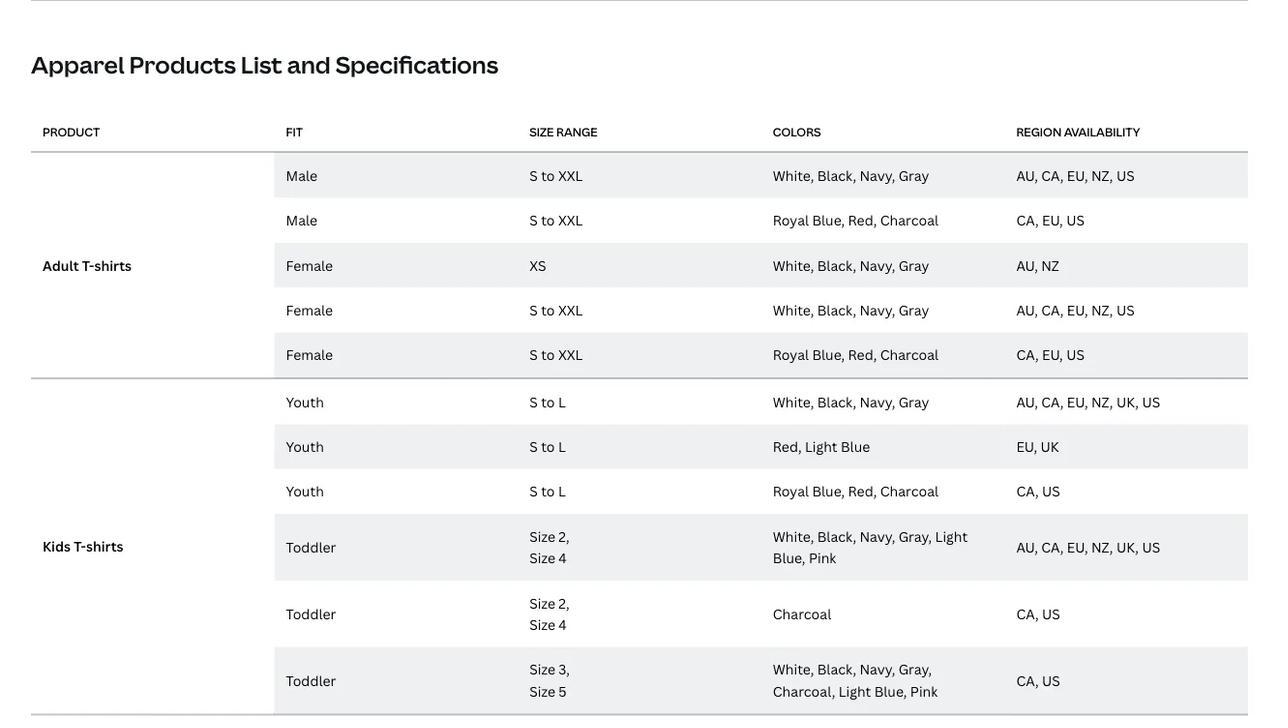 Task type: describe. For each thing, give the bounding box(es) containing it.
uk
[[1041, 437, 1059, 456]]

1 l from the top
[[558, 392, 566, 411]]

5 size from the top
[[529, 615, 555, 634]]

t- for kids
[[74, 537, 86, 555]]

3,
[[559, 660, 570, 679]]

2 toddler from the top
[[286, 604, 336, 623]]

2 nz, from the top
[[1091, 301, 1113, 319]]

toddler for light
[[286, 671, 336, 689]]

2 size from the top
[[529, 527, 555, 545]]

1 s to xxl from the top
[[529, 166, 583, 184]]

1 to from the top
[[541, 166, 555, 184]]

1 au, from the top
[[1016, 166, 1038, 184]]

pink inside white, black, navy, gray, light blue, pink
[[809, 549, 836, 567]]

shirts for kids t-shirts
[[86, 537, 123, 555]]

size 2, size 4 for white, black, navy, gray, light blue, pink
[[529, 527, 570, 567]]

s to l for royal blue, red, charcoal
[[529, 482, 566, 501]]

3 white, black, navy, gray from the top
[[773, 301, 929, 319]]

shirts for adult t-shirts
[[94, 256, 132, 274]]

royal for youth
[[773, 482, 809, 501]]

blue, for youth
[[812, 482, 845, 501]]

white, for xs
[[773, 256, 814, 274]]

kids t-shirts
[[43, 537, 123, 555]]

red, for female
[[848, 346, 877, 364]]

t- for adult
[[82, 256, 94, 274]]

3 nz, from the top
[[1091, 392, 1113, 411]]

1 au, ca, eu, nz, uk, us from the top
[[1016, 392, 1160, 411]]

au, for xs
[[1016, 256, 1038, 274]]

4 for white, black, navy, gray, light blue, pink
[[559, 549, 567, 567]]

1 uk, from the top
[[1117, 392, 1139, 411]]

range
[[556, 124, 598, 140]]

4 white, black, navy, gray from the top
[[773, 392, 929, 411]]

l for royal
[[558, 482, 566, 501]]

nz
[[1041, 256, 1059, 274]]

white, for size 3,
[[773, 660, 814, 679]]

charcoal for male
[[880, 211, 939, 229]]

black, for au, ca, eu, nz, us
[[817, 301, 856, 319]]

2 male from the top
[[286, 211, 318, 229]]

royal for female
[[773, 346, 809, 364]]

specifications
[[335, 49, 498, 80]]

gray, for white, black, navy, gray, light blue, pink
[[899, 527, 932, 545]]

list
[[241, 49, 282, 80]]

xs
[[529, 256, 546, 274]]

charcoal,
[[773, 682, 835, 700]]

4 gray from the top
[[899, 392, 929, 411]]

gray, for white, black, navy, gray, charcoal, light blue, pink
[[899, 660, 932, 679]]

6 s from the top
[[529, 437, 538, 456]]

4 white, from the top
[[773, 392, 814, 411]]

female for us
[[286, 346, 333, 364]]

l for red,
[[558, 437, 566, 456]]

youth for red, light blue
[[286, 437, 324, 456]]

3 gray from the top
[[899, 301, 929, 319]]

blue, for female
[[812, 346, 845, 364]]

2 s from the top
[[529, 211, 538, 229]]

navy, for ca, us
[[860, 660, 895, 679]]

light inside white, black, navy, gray, charcoal, light blue, pink
[[839, 682, 871, 700]]

7 size from the top
[[529, 682, 555, 700]]

blue, inside white, black, navy, gray, light blue, pink
[[773, 549, 806, 567]]

black, for au, ca, eu, nz, uk, us
[[817, 527, 856, 545]]

2, for charcoal
[[559, 594, 570, 612]]

2 xxl from the top
[[558, 211, 583, 229]]

ca, us for gray,
[[1016, 671, 1060, 689]]

1 white, black, navy, gray from the top
[[773, 166, 929, 184]]

5
[[559, 682, 567, 700]]

red, for youth
[[848, 482, 877, 501]]

royal for male
[[773, 211, 809, 229]]

white, for size 2,
[[773, 527, 814, 545]]

red, for male
[[848, 211, 877, 229]]

blue, inside white, black, navy, gray, charcoal, light blue, pink
[[874, 682, 907, 700]]

5 to from the top
[[541, 392, 555, 411]]

1 male from the top
[[286, 166, 318, 184]]

2 s to xxl from the top
[[529, 211, 583, 229]]

white, for s to xxl
[[773, 301, 814, 319]]

and
[[287, 49, 331, 80]]

charcoal for female
[[880, 346, 939, 364]]

royal blue, red, charcoal for youth
[[773, 482, 939, 501]]



Task type: vqa. For each thing, say whether or not it's contained in the screenshot.
seventh the to from the bottom of the page
yes



Task type: locate. For each thing, give the bounding box(es) containing it.
toddler
[[286, 538, 336, 556], [286, 604, 336, 623], [286, 671, 336, 689]]

0 vertical spatial royal
[[773, 211, 809, 229]]

pink inside white, black, navy, gray, charcoal, light blue, pink
[[910, 682, 938, 700]]

1 youth from the top
[[286, 392, 324, 411]]

3 au, from the top
[[1016, 301, 1038, 319]]

0 vertical spatial 4
[[559, 549, 567, 567]]

2 size 2, size 4 from the top
[[529, 594, 570, 634]]

blue
[[841, 437, 870, 456]]

1 size from the top
[[529, 124, 554, 140]]

0 vertical spatial size 2, size 4
[[529, 527, 570, 567]]

1 vertical spatial size 2, size 4
[[529, 594, 570, 634]]

fit
[[286, 124, 303, 140]]

adult t-shirts
[[43, 256, 132, 274]]

0 vertical spatial au, ca, eu, nz, us
[[1016, 166, 1135, 184]]

eu, uk
[[1016, 437, 1059, 456]]

2 4 from the top
[[559, 615, 567, 634]]

ca, us for charcoal
[[1016, 482, 1060, 501]]

kids
[[43, 537, 71, 555]]

l
[[558, 392, 566, 411], [558, 437, 566, 456], [558, 482, 566, 501]]

2 white, black, navy, gray from the top
[[773, 256, 929, 274]]

xxl
[[558, 166, 583, 184], [558, 211, 583, 229], [558, 301, 583, 319], [558, 346, 583, 364]]

3 black, from the top
[[817, 301, 856, 319]]

2 youth from the top
[[286, 437, 324, 456]]

size 2, size 4
[[529, 527, 570, 567], [529, 594, 570, 634]]

2 ca, us from the top
[[1016, 604, 1060, 623]]

shirts
[[94, 256, 132, 274], [86, 537, 123, 555]]

t- right adult
[[82, 256, 94, 274]]

blue, for male
[[812, 211, 845, 229]]

3 ca, us from the top
[[1016, 671, 1060, 689]]

black, for ca, us
[[817, 660, 856, 679]]

2 ca, eu, us from the top
[[1016, 346, 1085, 364]]

2 gray, from the top
[[899, 660, 932, 679]]

size 2, size 4 for charcoal
[[529, 594, 570, 634]]

3 s to l from the top
[[529, 482, 566, 501]]

5 black, from the top
[[817, 527, 856, 545]]

2 white, from the top
[[773, 256, 814, 274]]

0 vertical spatial l
[[558, 392, 566, 411]]

au, nz
[[1016, 256, 1059, 274]]

2 2, from the top
[[559, 594, 570, 612]]

1 royal blue, red, charcoal from the top
[[773, 211, 939, 229]]

size range
[[529, 124, 598, 140]]

white, black, navy, gray
[[773, 166, 929, 184], [773, 256, 929, 274], [773, 301, 929, 319], [773, 392, 929, 411]]

1 gray from the top
[[899, 166, 929, 184]]

2 uk, from the top
[[1117, 538, 1139, 556]]

royal blue, red, charcoal
[[773, 211, 939, 229], [773, 346, 939, 364], [773, 482, 939, 501]]

4 size from the top
[[529, 594, 555, 612]]

0 vertical spatial youth
[[286, 392, 324, 411]]

1 vertical spatial male
[[286, 211, 318, 229]]

gray, inside white, black, navy, gray, charcoal, light blue, pink
[[899, 660, 932, 679]]

1 vertical spatial toddler
[[286, 604, 336, 623]]

5 navy, from the top
[[860, 527, 895, 545]]

blue,
[[812, 211, 845, 229], [812, 346, 845, 364], [812, 482, 845, 501], [773, 549, 806, 567], [874, 682, 907, 700]]

3 youth from the top
[[286, 482, 324, 501]]

black, inside white, black, navy, gray, charcoal, light blue, pink
[[817, 660, 856, 679]]

2 vertical spatial royal blue, red, charcoal
[[773, 482, 939, 501]]

ca, eu, us for female
[[1016, 346, 1085, 364]]

3 navy, from the top
[[860, 301, 895, 319]]

2 vertical spatial youth
[[286, 482, 324, 501]]

s
[[529, 166, 538, 184], [529, 211, 538, 229], [529, 301, 538, 319], [529, 346, 538, 364], [529, 392, 538, 411], [529, 437, 538, 456], [529, 482, 538, 501]]

0 horizontal spatial light
[[805, 437, 838, 456]]

0 vertical spatial ca, us
[[1016, 482, 1060, 501]]

ca,
[[1041, 166, 1064, 184], [1016, 211, 1039, 229], [1041, 301, 1064, 319], [1016, 346, 1039, 364], [1041, 392, 1064, 411], [1016, 482, 1039, 501], [1041, 538, 1064, 556], [1016, 604, 1039, 623], [1016, 671, 1039, 689]]

product
[[43, 124, 100, 140]]

6 black, from the top
[[817, 660, 856, 679]]

1 vertical spatial l
[[558, 437, 566, 456]]

2,
[[559, 527, 570, 545], [559, 594, 570, 612]]

royal blue, red, charcoal for male
[[773, 211, 939, 229]]

1 vertical spatial light
[[935, 527, 968, 545]]

6 size from the top
[[529, 660, 555, 679]]

navy, inside white, black, navy, gray, charcoal, light blue, pink
[[860, 660, 895, 679]]

eu,
[[1067, 166, 1088, 184], [1042, 211, 1063, 229], [1067, 301, 1088, 319], [1042, 346, 1063, 364], [1067, 392, 1088, 411], [1016, 437, 1037, 456], [1067, 538, 1088, 556]]

1 size 2, size 4 from the top
[[529, 527, 570, 567]]

au,
[[1016, 166, 1038, 184], [1016, 256, 1038, 274], [1016, 301, 1038, 319], [1016, 392, 1038, 411], [1016, 538, 1038, 556]]

au, ca, eu, nz, us
[[1016, 166, 1135, 184], [1016, 301, 1135, 319]]

1 vertical spatial youth
[[286, 437, 324, 456]]

au, for s to xxl
[[1016, 301, 1038, 319]]

1 black, from the top
[[817, 166, 856, 184]]

3 female from the top
[[286, 346, 333, 364]]

0 vertical spatial female
[[286, 256, 333, 274]]

size 3, size 5
[[529, 660, 570, 700]]

availability
[[1064, 124, 1140, 140]]

3 white, from the top
[[773, 301, 814, 319]]

light inside white, black, navy, gray, light blue, pink
[[935, 527, 968, 545]]

apparel products list and specifications
[[31, 49, 498, 80]]

1 vertical spatial uk,
[[1117, 538, 1139, 556]]

4
[[559, 549, 567, 567], [559, 615, 567, 634]]

1 vertical spatial au, ca, eu, nz, us
[[1016, 301, 1135, 319]]

1 royal from the top
[[773, 211, 809, 229]]

au, for size 2,
[[1016, 538, 1038, 556]]

s to l for red, light blue
[[529, 437, 566, 456]]

1 vertical spatial royal blue, red, charcoal
[[773, 346, 939, 364]]

2 l from the top
[[558, 437, 566, 456]]

4 for charcoal
[[559, 615, 567, 634]]

0 vertical spatial light
[[805, 437, 838, 456]]

0 vertical spatial male
[[286, 166, 318, 184]]

2 au, from the top
[[1016, 256, 1038, 274]]

3 l from the top
[[558, 482, 566, 501]]

3 royal blue, red, charcoal from the top
[[773, 482, 939, 501]]

1 s from the top
[[529, 166, 538, 184]]

ca, eu, us
[[1016, 211, 1085, 229], [1016, 346, 1085, 364]]

male
[[286, 166, 318, 184], [286, 211, 318, 229]]

1 xxl from the top
[[558, 166, 583, 184]]

5 au, from the top
[[1016, 538, 1038, 556]]

red,
[[848, 211, 877, 229], [848, 346, 877, 364], [773, 437, 802, 456], [848, 482, 877, 501]]

toddler for blue,
[[286, 538, 336, 556]]

4 s to xxl from the top
[[529, 346, 583, 364]]

1 vertical spatial ca, eu, us
[[1016, 346, 1085, 364]]

light
[[805, 437, 838, 456], [935, 527, 968, 545], [839, 682, 871, 700]]

0 vertical spatial 2,
[[559, 527, 570, 545]]

6 to from the top
[[541, 437, 555, 456]]

ca, eu, us up nz
[[1016, 211, 1085, 229]]

royal
[[773, 211, 809, 229], [773, 346, 809, 364], [773, 482, 809, 501]]

6 white, from the top
[[773, 660, 814, 679]]

1 horizontal spatial pink
[[910, 682, 938, 700]]

4 xxl from the top
[[558, 346, 583, 364]]

gray
[[899, 166, 929, 184], [899, 256, 929, 274], [899, 301, 929, 319], [899, 392, 929, 411]]

2 vertical spatial royal
[[773, 482, 809, 501]]

2, for white, black, navy, gray, light blue, pink
[[559, 527, 570, 545]]

black, for au, nz
[[817, 256, 856, 274]]

3 size from the top
[[529, 549, 555, 567]]

2 black, from the top
[[817, 256, 856, 274]]

1 vertical spatial s to l
[[529, 437, 566, 456]]

female for eu,
[[286, 301, 333, 319]]

ca, eu, us for male
[[1016, 211, 1085, 229]]

products
[[129, 49, 236, 80]]

2 royal from the top
[[773, 346, 809, 364]]

1 vertical spatial shirts
[[86, 537, 123, 555]]

0 vertical spatial gray,
[[899, 527, 932, 545]]

1 vertical spatial 2,
[[559, 594, 570, 612]]

region
[[1016, 124, 1062, 140]]

3 xxl from the top
[[558, 301, 583, 319]]

1 vertical spatial pink
[[910, 682, 938, 700]]

7 to from the top
[[541, 482, 555, 501]]

region availability
[[1016, 124, 1140, 140]]

4 s from the top
[[529, 346, 538, 364]]

2 vertical spatial ca, us
[[1016, 671, 1060, 689]]

shirts right adult
[[94, 256, 132, 274]]

5 s from the top
[[529, 392, 538, 411]]

4 nz, from the top
[[1091, 538, 1113, 556]]

0 horizontal spatial pink
[[809, 549, 836, 567]]

white, black, navy, gray, charcoal, light blue, pink
[[773, 660, 938, 700]]

gray,
[[899, 527, 932, 545], [899, 660, 932, 679]]

1 vertical spatial female
[[286, 301, 333, 319]]

0 vertical spatial shirts
[[94, 256, 132, 274]]

colors
[[773, 124, 821, 140]]

1 vertical spatial 4
[[559, 615, 567, 634]]

size
[[529, 124, 554, 140], [529, 527, 555, 545], [529, 549, 555, 567], [529, 594, 555, 612], [529, 615, 555, 634], [529, 660, 555, 679], [529, 682, 555, 700]]

4 au, from the top
[[1016, 392, 1038, 411]]

2 gray from the top
[[899, 256, 929, 274]]

royal blue, red, charcoal for female
[[773, 346, 939, 364]]

1 vertical spatial royal
[[773, 346, 809, 364]]

7 s from the top
[[529, 482, 538, 501]]

2 au, ca, eu, nz, us from the top
[[1016, 301, 1135, 319]]

s to l
[[529, 392, 566, 411], [529, 437, 566, 456], [529, 482, 566, 501]]

red, light blue
[[773, 437, 870, 456]]

2 vertical spatial l
[[558, 482, 566, 501]]

1 au, ca, eu, nz, us from the top
[[1016, 166, 1135, 184]]

1 horizontal spatial light
[[839, 682, 871, 700]]

2 female from the top
[[286, 301, 333, 319]]

ca, eu, us down nz
[[1016, 346, 1085, 364]]

white,
[[773, 166, 814, 184], [773, 256, 814, 274], [773, 301, 814, 319], [773, 392, 814, 411], [773, 527, 814, 545], [773, 660, 814, 679]]

uk,
[[1117, 392, 1139, 411], [1117, 538, 1139, 556]]

royal down red, light blue
[[773, 482, 809, 501]]

navy, for au, nz
[[860, 256, 895, 274]]

2 navy, from the top
[[860, 256, 895, 274]]

2 to from the top
[[541, 211, 555, 229]]

royal up red, light blue
[[773, 346, 809, 364]]

1 vertical spatial gray,
[[899, 660, 932, 679]]

charcoal
[[880, 211, 939, 229], [880, 346, 939, 364], [880, 482, 939, 501], [773, 604, 831, 623]]

3 toddler from the top
[[286, 671, 336, 689]]

4 black, from the top
[[817, 392, 856, 411]]

2 royal blue, red, charcoal from the top
[[773, 346, 939, 364]]

2 au, ca, eu, nz, uk, us from the top
[[1016, 538, 1160, 556]]

1 ca, eu, us from the top
[[1016, 211, 1085, 229]]

0 vertical spatial royal blue, red, charcoal
[[773, 211, 939, 229]]

2 vertical spatial s to l
[[529, 482, 566, 501]]

2 vertical spatial toddler
[[286, 671, 336, 689]]

2 horizontal spatial light
[[935, 527, 968, 545]]

youth for royal blue, red, charcoal
[[286, 482, 324, 501]]

t-
[[82, 256, 94, 274], [74, 537, 86, 555]]

1 vertical spatial t-
[[74, 537, 86, 555]]

6 navy, from the top
[[860, 660, 895, 679]]

2 vertical spatial female
[[286, 346, 333, 364]]

5 white, from the top
[[773, 527, 814, 545]]

s to xxl
[[529, 166, 583, 184], [529, 211, 583, 229], [529, 301, 583, 319], [529, 346, 583, 364]]

royal down colors on the right top
[[773, 211, 809, 229]]

3 s from the top
[[529, 301, 538, 319]]

1 female from the top
[[286, 256, 333, 274]]

pink
[[809, 549, 836, 567], [910, 682, 938, 700]]

navy, for au, ca, eu, nz, uk, us
[[860, 527, 895, 545]]

t- right kids
[[74, 537, 86, 555]]

navy, for au, ca, eu, nz, us
[[860, 301, 895, 319]]

1 toddler from the top
[[286, 538, 336, 556]]

black, inside white, black, navy, gray, light blue, pink
[[817, 527, 856, 545]]

0 vertical spatial toddler
[[286, 538, 336, 556]]

1 vertical spatial au, ca, eu, nz, uk, us
[[1016, 538, 1160, 556]]

1 s to l from the top
[[529, 392, 566, 411]]

0 vertical spatial s to l
[[529, 392, 566, 411]]

2 vertical spatial light
[[839, 682, 871, 700]]

gray, inside white, black, navy, gray, light blue, pink
[[899, 527, 932, 545]]

3 s to xxl from the top
[[529, 301, 583, 319]]

shirts right kids
[[86, 537, 123, 555]]

nz,
[[1091, 166, 1113, 184], [1091, 301, 1113, 319], [1091, 392, 1113, 411], [1091, 538, 1113, 556]]

3 to from the top
[[541, 301, 555, 319]]

navy, inside white, black, navy, gray, light blue, pink
[[860, 527, 895, 545]]

au, ca, eu, nz, uk, us
[[1016, 392, 1160, 411], [1016, 538, 1160, 556]]

white, inside white, black, navy, gray, charcoal, light blue, pink
[[773, 660, 814, 679]]

ca, us
[[1016, 482, 1060, 501], [1016, 604, 1060, 623], [1016, 671, 1060, 689]]

0 vertical spatial t-
[[82, 256, 94, 274]]

1 2, from the top
[[559, 527, 570, 545]]

apparel
[[31, 49, 124, 80]]

4 to from the top
[[541, 346, 555, 364]]

0 vertical spatial ca, eu, us
[[1016, 211, 1085, 229]]

0 vertical spatial pink
[[809, 549, 836, 567]]

youth
[[286, 392, 324, 411], [286, 437, 324, 456], [286, 482, 324, 501]]

1 white, from the top
[[773, 166, 814, 184]]

1 vertical spatial ca, us
[[1016, 604, 1060, 623]]

2 s to l from the top
[[529, 437, 566, 456]]

adult
[[43, 256, 79, 274]]

black,
[[817, 166, 856, 184], [817, 256, 856, 274], [817, 301, 856, 319], [817, 392, 856, 411], [817, 527, 856, 545], [817, 660, 856, 679]]

white, black, navy, gray, light blue, pink
[[773, 527, 968, 567]]

0 vertical spatial uk,
[[1117, 392, 1139, 411]]

white, inside white, black, navy, gray, light blue, pink
[[773, 527, 814, 545]]

1 ca, us from the top
[[1016, 482, 1060, 501]]

1 nz, from the top
[[1091, 166, 1113, 184]]

charcoal for youth
[[880, 482, 939, 501]]

1 navy, from the top
[[860, 166, 895, 184]]

us
[[1117, 166, 1135, 184], [1066, 211, 1085, 229], [1117, 301, 1135, 319], [1066, 346, 1085, 364], [1142, 392, 1160, 411], [1042, 482, 1060, 501], [1142, 538, 1160, 556], [1042, 604, 1060, 623], [1042, 671, 1060, 689]]

4 navy, from the top
[[860, 392, 895, 411]]

au, ca, eu, nz, us down region availability
[[1016, 166, 1135, 184]]

au, ca, eu, nz, us down nz
[[1016, 301, 1135, 319]]

navy,
[[860, 166, 895, 184], [860, 256, 895, 274], [860, 301, 895, 319], [860, 392, 895, 411], [860, 527, 895, 545], [860, 660, 895, 679]]

0 vertical spatial au, ca, eu, nz, uk, us
[[1016, 392, 1160, 411]]

to
[[541, 166, 555, 184], [541, 211, 555, 229], [541, 301, 555, 319], [541, 346, 555, 364], [541, 392, 555, 411], [541, 437, 555, 456], [541, 482, 555, 501]]

female
[[286, 256, 333, 274], [286, 301, 333, 319], [286, 346, 333, 364]]



